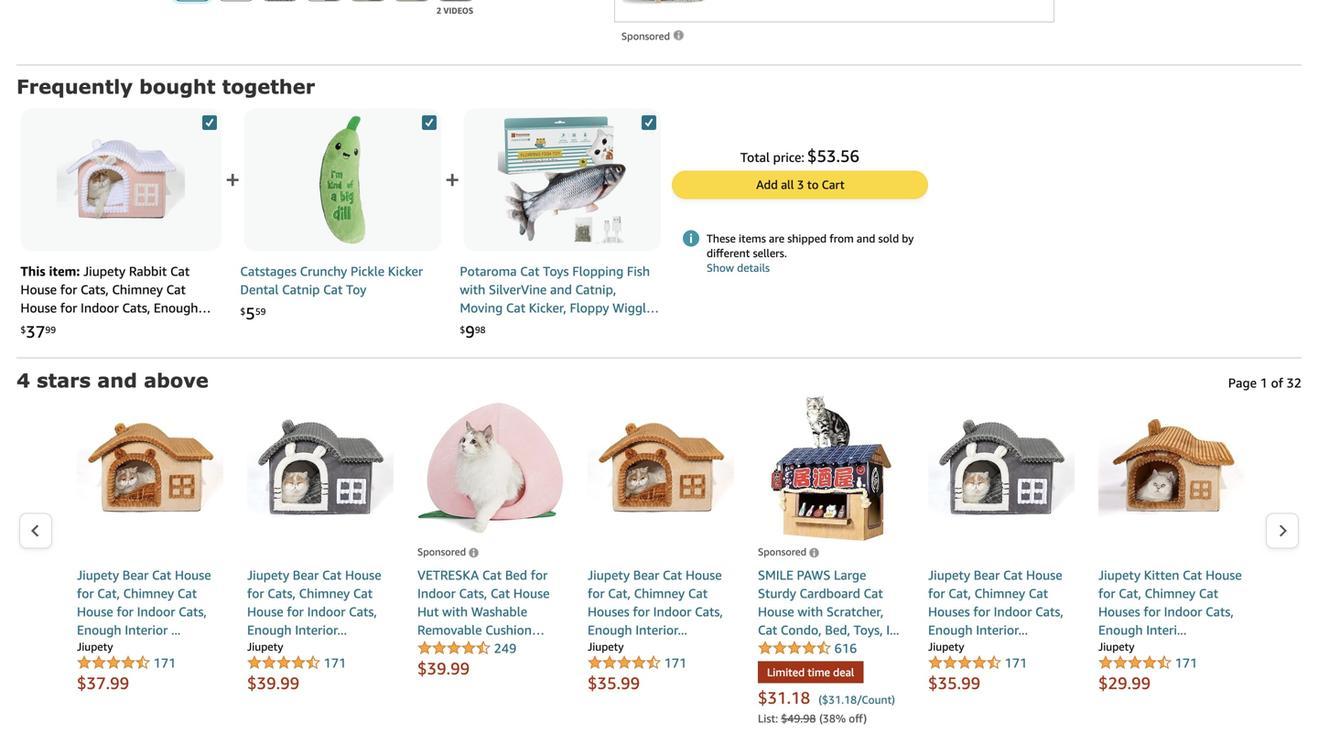 Task type: describe. For each thing, give the bounding box(es) containing it.
are
[[769, 232, 785, 245]]

vetreska cat bed for indoor cats, cat house hut with washable removable cushion… link
[[418, 566, 564, 640]]

house inside "vetreska cat bed for indoor cats, cat house hut with washable removable cushion…"
[[514, 586, 550, 601]]

show details
[[707, 261, 770, 274]]

$ 9 98
[[460, 322, 486, 342]]

98
[[475, 325, 486, 335]]

lbs
[[111, 337, 128, 352]]

$ for 37
[[21, 325, 26, 335]]

this item:
[[21, 264, 83, 279]]

previous image
[[30, 524, 40, 538]]

$35.99 link for the jiupety bear cat house for cat, chimney cat houses for indoor cats, enough interior space, pet house for 3-10 lbs cat, cartoon cute chimney cat house image on the bottom right of the page
[[929, 674, 981, 693]]

chimney for the jiupety bear cat house for cat, chimney cat houses for indoor cats, enough interior space, pet house for 3-10 lbs cat, cartoon cute chimney cat house image on the bottom right of the page
[[975, 586, 1026, 601]]

puppy,
[[21, 355, 60, 370]]

indoor for jiupety bear cat house for cats, chimney cat house for indoor cats, enough interior space, pet animal house for 3-15 lbs large cat and puppy, cartoon cute chimney cat house image
[[307, 604, 346, 619]]

jiupety bear cat house for cats, chimney cat house for indoor cats, enough interior space, pet animal house for 3-15 lbs large cat and puppy, cartoon cute chimney cat house image
[[247, 395, 394, 542]]

cushion…
[[486, 623, 545, 638]]

small
[[507, 319, 540, 334]]

frequently
[[16, 75, 133, 98]]

99
[[45, 325, 56, 335]]

and down lbs
[[97, 369, 137, 392]]

9
[[465, 322, 475, 342]]

(38%
[[820, 712, 846, 725]]

15
[[93, 337, 108, 352]]

$49.98
[[781, 712, 816, 725]]

list containing $39.99
[[53, 395, 1266, 728]]

limited time deal link
[[758, 662, 864, 684]]

scratcher,
[[827, 604, 884, 619]]

paws
[[797, 568, 831, 583]]

kicker,
[[529, 300, 567, 315]]

sponsored for limited time deal
[[758, 546, 809, 558]]

items
[[739, 232, 766, 245]]

add
[[757, 178, 778, 192]]

with inside smile paws large sturdy cardboard cat house with scratcher, cat condo, bed, toys, i...
[[798, 604, 824, 619]]

jiupety link for jiupety bear cat house for cat, chimney cat houses for indoor cats, enough interior... 'link' for the jiupety bear cat house for cat, chimney cat houses for indoor cats, enough interior space, pet house for 3-10 lbs cat, cartoon cute chimney cat house image on the bottom right of the page's 171 link
[[929, 641, 965, 653]]

jiupety link for the jiupety kitten cat house for cat, chimney cat houses for indoor cats, enough interi... link
[[1099, 641, 1135, 653]]

$ 37 99
[[21, 322, 56, 342]]

bear for jiupety bear cat house for cats, chimney cat house for indoor cats, enough interior... link
[[293, 568, 319, 583]]

smile
[[758, 568, 794, 583]]

for inside "vetreska cat bed for indoor cats, cat house hut with washable removable cushion…"
[[531, 568, 548, 583]]

616
[[835, 641, 857, 656]]

leave feedback on sponsored ad element
[[622, 30, 686, 42]]

and inside the these items are shipped from and sold by different sellers.
[[857, 232, 876, 245]]

to
[[808, 178, 819, 192]]

vetreska cat bed for indoor cats, cat house hut with washable removable cushion…
[[418, 568, 550, 638]]

bear for jiupety bear cat house for cat, chimney cat house for indoor cats, enough interior ... link
[[123, 568, 149, 583]]

by
[[902, 232, 914, 245]]

smile paws large sturdy cardboard cat house with scratcher, cat condo, bed, toys, i... link
[[758, 566, 905, 640]]

all
[[781, 178, 794, 192]]

indoor for jiupety bear cat house for cat, chimney cat house for indoor cats, enough interior space, pet animal house for 3-15 lbs large cat and puppy, cartoon cute chimney cat house image
[[137, 604, 175, 619]]

171 for the jiupety bear cat house for cat, chimney cat houses for indoor cats, enough interior space, pet house for 3-10 lbs cat, cartoon cute chimney cat house image on the bottom right of the page's 171 link
[[1005, 656, 1028, 671]]

with inside potaroma cat toys flopping fish with silvervine and catnip, moving cat kicker, floppy wiggle fish for small dogs, interactive motion kitten exercise toys, mice animal toys 10.5"
[[460, 282, 486, 297]]

videos
[[444, 5, 474, 16]]

catstages
[[240, 264, 297, 279]]

$39.99 for jiupety
[[247, 674, 300, 693]]

sturdy
[[758, 586, 797, 601]]

cat, for jiupety bear cat house for cat, chimney cat houses for indoor cats, enough interior... 'link' for the jiupety bear cat house for cat, chimney cat houses for indoor cats, enough interior space, pet house for 3-10 lbs cat, cartoon cute chimney cat house image on the bottom right of the page's 171 link
[[949, 586, 972, 601]]

indoor for the jiupety bear cat house for cat, chimney cat houses for indoor cats, enough interior space, pet house for 3-10 lbs cat, cartoon cute chimney cat house image on the bottom right of the page
[[994, 604, 1033, 619]]

kitten inside potaroma cat toys flopping fish with silvervine and catnip, moving cat kicker, floppy wiggle fish for small dogs, interactive motion kitten exercise toys, mice animal toys 10.5"
[[505, 337, 540, 352]]

sold
[[879, 232, 899, 245]]

$29.99 link
[[1099, 674, 1151, 693]]

floppy
[[570, 300, 609, 315]]

cats, inside "vetreska cat bed for indoor cats, cat house hut with washable removable cushion…"
[[459, 586, 487, 601]]

large inside jiupety rabbit cat house for cats, chimney cat house for indoor cats, enough interior space, pink pet animal house for 3-15 lbs large cat and puppy, cartoon cute chimney cat house
[[132, 337, 164, 352]]

cat inside "catstages crunchy pickle kicker dental catnip cat toy $ 5 59"
[[323, 282, 343, 297]]

171 link for jiupety bear cat house for cat, chimney cat house for indoor cats, enough interior space, pet animal house for 3-15 lbs large cat and puppy, cartoon cute chimney cat house image
[[77, 656, 176, 672]]

interior for space,
[[21, 319, 64, 334]]

indoor for jiupety bear cat house for cat, chimney cat houses for indoor cats, enough interior space, pet animal house for 3-10 lbs cat, cartoon cute chimney cat house image
[[654, 604, 692, 619]]

catnip
[[282, 282, 320, 297]]

dental
[[240, 282, 279, 297]]

$35.99 for $35.99 link for jiupety bear cat house for cat, chimney cat houses for indoor cats, enough interior space, pet animal house for 3-10 lbs cat, cartoon cute chimney cat house image
[[588, 674, 640, 693]]

cartoon
[[63, 355, 110, 370]]

jiupety kitten cat house for cat, chimney cat houses for indoor cats, enough interi... jiupety
[[1099, 568, 1242, 653]]

house inside smile paws large sturdy cardboard cat house with scratcher, cat condo, bed, toys, i...
[[758, 604, 795, 619]]

171 link for jiupety bear cat house for cats, chimney cat house for indoor cats, enough interior space, pet animal house for 3-15 lbs large cat and puppy, cartoon cute chimney cat house image
[[247, 656, 346, 672]]

above
[[144, 369, 209, 392]]

catstages crunchy pickle kicker dental catnip cat toy link
[[240, 262, 441, 299]]

and inside potaroma cat toys flopping fish with silvervine and catnip, moving cat kicker, floppy wiggle fish for small dogs, interactive motion kitten exercise toys, mice animal toys 10.5"
[[550, 282, 572, 297]]

off)
[[849, 712, 867, 725]]

chimney for jiupety bear cat house for cats, chimney cat house for indoor cats, enough interior space, pet animal house for 3-15 lbs large cat and puppy, cartoon cute chimney cat house image
[[299, 586, 350, 601]]

limited time deal $31.18 ($31.18/count) list: $49.98 (38% off)
[[758, 666, 896, 725]]

pet
[[136, 319, 155, 334]]

bear for jiupety bear cat house for cat, chimney cat houses for indoor cats, enough interior... 'link' for the jiupety bear cat house for cat, chimney cat houses for indoor cats, enough interior space, pet house for 3-10 lbs cat, cartoon cute chimney cat house image on the bottom right of the page's 171 link
[[974, 568, 1000, 583]]

indoor inside jiupety rabbit cat house for cats, chimney cat house for indoor cats, enough interior space, pink pet animal house for 3-15 lbs large cat and puppy, cartoon cute chimney cat house
[[81, 300, 119, 315]]

cute
[[113, 355, 140, 370]]

bought
[[139, 75, 216, 98]]

space,
[[67, 319, 104, 334]]

171 for 171 link for jiupety bear cat house for cat, chimney cat house for indoor cats, enough interior space, pet animal house for 3-15 lbs large cat and puppy, cartoon cute chimney cat house image
[[154, 656, 176, 671]]

house inside jiupety kitten cat house for cat, chimney cat houses for indoor cats, enough interi... jiupety
[[1206, 568, 1242, 583]]

interi...
[[1147, 623, 1187, 638]]

171 link for jiupety bear cat house for cat, chimney cat houses for indoor cats, enough interior space, pet animal house for 3-10 lbs cat, cartoon cute chimney cat house image
[[588, 656, 687, 672]]

kitten inside jiupety kitten cat house for cat, chimney cat houses for indoor cats, enough interi... jiupety
[[1145, 568, 1180, 583]]

32
[[1287, 375, 1302, 391]]

$39.99 for vetreska cat bed for indoor cats, cat house hut with washable removable cushion…
[[418, 659, 470, 679]]

stars
[[37, 369, 91, 392]]

pickle
[[351, 264, 385, 279]]

$39.99 link for vetreska cat bed for indoor cats, cat house hut with washable removable cushion…
[[418, 659, 470, 679]]

sponsored link for $39.99
[[418, 542, 564, 563]]

1 vertical spatial fish
[[460, 319, 483, 334]]

jiupety bear cat house for cat, chimney cat houses for indoor cats, enough interior space, pet animal house for 3-10 lbs cat, cartoon cute chimney cat house image
[[588, 395, 734, 542]]

enough inside jiupety rabbit cat house for cats, chimney cat house for indoor cats, enough interior space, pink pet animal house for 3-15 lbs large cat and puppy, cartoon cute chimney cat house
[[154, 300, 198, 315]]

for inside potaroma cat toys flopping fish with silvervine and catnip, moving cat kicker, floppy wiggle fish for small dogs, interactive motion kitten exercise toys, mice animal toys 10.5"
[[487, 319, 504, 334]]

jiupety bear cat house for cat, chimney cat house for indoor cats, enough interior ... jiupety
[[77, 568, 211, 653]]

potaroma cat toys flopping fish with silvervine and catnip, moving cat kicker, floppy wiggle fish for small dogs, interactive motion kitten exercise toys, mice animal toys 10.5"
[[460, 264, 653, 370]]

these items are shipped from and sold by different sellers.
[[707, 232, 914, 260]]

jiupety rabbit cat house for cats, chimney cat house for indoor cats, enough interior space, pink pet animal house for 3-15 lbs large cat and puppy, cartoon cute chimney cat house
[[21, 264, 217, 389]]

exercise
[[544, 337, 590, 352]]

large inside smile paws large sturdy cardboard cat house with scratcher, cat condo, bed, toys, i...
[[834, 568, 867, 583]]

animal inside jiupety rabbit cat house for cats, chimney cat house for indoor cats, enough interior space, pink pet animal house for 3-15 lbs large cat and puppy, cartoon cute chimney cat house
[[159, 319, 200, 334]]

bed,
[[825, 623, 851, 638]]

171 for 171 link corresponding to jiupety bear cat house for cat, chimney cat houses for indoor cats, enough interior space, pet animal house for 3-10 lbs cat, cartoon cute chimney cat house image
[[665, 656, 687, 671]]

cats, inside jiupety bear cat house for cat, chimney cat house for indoor cats, enough interior ... jiupety
[[179, 604, 207, 619]]

toys, inside smile paws large sturdy cardboard cat house with scratcher, cat condo, bed, toys, i...
[[854, 623, 883, 638]]

vetreska cat bed for indoor cats, cat house hut with washable removable cushion pad warming cat igloo cave kitten beds comfy small pet condos cat hideaway small dog tent bed cute pink peach image
[[418, 395, 564, 542]]

cat, for the jiupety kitten cat house for cat, chimney cat houses for indoor cats, enough interi... link
[[1119, 586, 1142, 601]]

2 checkbox image from the left
[[422, 115, 437, 130]]

$35.99 link for jiupety bear cat house for cat, chimney cat houses for indoor cats, enough interior space, pet animal house for 3-10 lbs cat, cartoon cute chimney cat house image
[[588, 674, 640, 693]]

together
[[222, 75, 315, 98]]

$35.99 for $35.99 link associated with the jiupety bear cat house for cat, chimney cat houses for indoor cats, enough interior space, pet house for 3-10 lbs cat, cartoon cute chimney cat house image on the bottom right of the page
[[929, 674, 981, 693]]

pink
[[108, 319, 133, 334]]

171 link for 'jiupety kitten cat house for cat, chimney cat houses for indoor cats, enough interior space, kitten animal house for 3-7 lbs kitty cat, cartoon cute chimney cat house' image
[[1099, 656, 1198, 672]]

enough for 'jiupety kitten cat house for cat, chimney cat houses for indoor cats, enough interior space, kitten animal house for 3-7 lbs kitty cat, cartoon cute chimney cat house' image
[[1099, 623, 1143, 638]]



Task type: locate. For each thing, give the bounding box(es) containing it.
smile paws large sturdy cardboard cat house with scratcher, cat condo, bed, toys, i...
[[758, 568, 900, 638]]

jiupety inside jiupety rabbit cat house for cats, chimney cat house for indoor cats, enough interior space, pink pet animal house for 3-15 lbs large cat and puppy, cartoon cute chimney cat house
[[83, 264, 126, 279]]

1 bear from the left
[[123, 568, 149, 583]]

$ left 99
[[21, 325, 26, 335]]

0 horizontal spatial large
[[132, 337, 164, 352]]

catnip,
[[576, 282, 617, 297]]

dogs,
[[543, 319, 575, 334]]

2 jiupety bear cat house for cat, chimney cat houses for indoor cats, enough interior... link from the left
[[929, 566, 1075, 640]]

checkbox image for 9
[[642, 115, 657, 130]]

1 horizontal spatial houses
[[929, 604, 970, 619]]

1 171 link from the left
[[77, 656, 176, 672]]

4 171 link from the left
[[929, 656, 1028, 672]]

toys left 10.5"
[[504, 355, 530, 370]]

3 cat, from the left
[[949, 586, 972, 601]]

$39.99 down jiupety bear cat house for cats, chimney cat house for indoor cats, enough interior... jiupety
[[247, 674, 300, 693]]

$ left 59 at the left of the page
[[240, 306, 246, 317]]

for
[[60, 282, 77, 297], [60, 300, 77, 315], [487, 319, 504, 334], [60, 337, 77, 352], [531, 568, 548, 583], [77, 586, 94, 601], [247, 586, 264, 601], [588, 586, 605, 601], [929, 586, 946, 601], [1099, 586, 1116, 601], [117, 604, 134, 619], [287, 604, 304, 619], [633, 604, 650, 619], [974, 604, 991, 619], [1144, 604, 1161, 619]]

sponsored link for limited time deal
[[758, 542, 905, 563]]

with up 'condo,'
[[798, 604, 824, 619]]

from
[[830, 232, 854, 245]]

171 for 171 link for 'jiupety kitten cat house for cat, chimney cat houses for indoor cats, enough interior space, kitten animal house for 3-7 lbs kitty cat, cartoon cute chimney cat house' image
[[1176, 656, 1198, 671]]

59
[[255, 306, 266, 317]]

interior up "puppy,"
[[21, 319, 64, 334]]

1 horizontal spatial interior...
[[636, 623, 688, 638]]

4 bear from the left
[[974, 568, 1000, 583]]

2 171 from the left
[[324, 656, 346, 671]]

2 jiupety bear cat house for cat, chimney cat houses for indoor cats, enough interior... jiupety from the left
[[929, 568, 1064, 653]]

0 horizontal spatial houses
[[588, 604, 630, 619]]

page
[[1229, 375, 1257, 391]]

0 vertical spatial animal
[[159, 319, 200, 334]]

checkbox image
[[202, 115, 217, 130], [422, 115, 437, 130], [642, 115, 657, 130]]

kitten
[[505, 337, 540, 352], [1145, 568, 1180, 583]]

2 horizontal spatial checkbox image
[[642, 115, 657, 130]]

sellers.
[[753, 247, 787, 260]]

3 interior... from the left
[[976, 623, 1028, 638]]

0 horizontal spatial $39.99
[[247, 674, 300, 693]]

removable
[[418, 623, 482, 638]]

interior left ...
[[125, 623, 168, 638]]

fish up the wiggle at the left top of page
[[627, 264, 650, 279]]

and left sold
[[857, 232, 876, 245]]

3 houses from the left
[[1099, 604, 1141, 619]]

1 + from the left
[[225, 164, 240, 195]]

1 jiupety bear cat house for cat, chimney cat houses for indoor cats, enough interior... jiupety from the left
[[588, 568, 723, 653]]

2 bear from the left
[[293, 568, 319, 583]]

enough inside jiupety bear cat house for cats, chimney cat house for indoor cats, enough interior... jiupety
[[247, 623, 292, 638]]

0 vertical spatial toys,
[[593, 337, 622, 352]]

2 horizontal spatial houses
[[1099, 604, 1141, 619]]

silvervine
[[489, 282, 547, 297]]

animal right pet
[[159, 319, 200, 334]]

2 cat, from the left
[[608, 586, 631, 601]]

1 horizontal spatial sponsored link
[[622, 27, 686, 45]]

$39.99
[[418, 659, 470, 679], [247, 674, 300, 693]]

interior inside jiupety rabbit cat house for cats, chimney cat house for indoor cats, enough interior space, pink pet animal house for 3-15 lbs large cat and puppy, cartoon cute chimney cat house
[[21, 319, 64, 334]]

$39.99 link down jiupety bear cat house for cats, chimney cat house for indoor cats, enough interior... jiupety
[[247, 674, 300, 693]]

$39.99 down 249 link
[[418, 659, 470, 679]]

249
[[494, 641, 517, 656]]

1 vertical spatial toys,
[[854, 623, 883, 638]]

0 horizontal spatial +
[[225, 164, 240, 195]]

1 horizontal spatial $39.99
[[418, 659, 470, 679]]

1 horizontal spatial interior
[[125, 623, 168, 638]]

with up removable
[[442, 604, 468, 619]]

0 horizontal spatial $35.99 link
[[588, 674, 640, 693]]

1 vertical spatial kitten
[[1145, 568, 1180, 583]]

3 jiupety link from the left
[[588, 641, 624, 653]]

enough for jiupety bear cat house for cat, chimney cat houses for indoor cats, enough interior space, pet animal house for 3-10 lbs cat, cartoon cute chimney cat house image
[[588, 623, 632, 638]]

jiupety bear cat house for cats, chimney cat house for indoor cats, enough interior... link
[[247, 566, 394, 640]]

1 horizontal spatial kitten
[[1145, 568, 1180, 583]]

0 horizontal spatial jiupety bear cat house for cat, chimney cat houses for indoor cats, enough interior... link
[[588, 566, 734, 640]]

potaroma
[[460, 264, 517, 279]]

1 jiupety bear cat house for cat, chimney cat houses for indoor cats, enough interior... link from the left
[[588, 566, 734, 640]]

4 stars and above
[[16, 369, 209, 392]]

cat, inside jiupety bear cat house for cat, chimney cat house for indoor cats, enough interior ... jiupety
[[97, 586, 120, 601]]

2 horizontal spatial $
[[460, 325, 465, 335]]

houses for $35.99 link for jiupety bear cat house for cat, chimney cat houses for indoor cats, enough interior space, pet animal house for 3-10 lbs cat, cartoon cute chimney cat house image
[[588, 604, 630, 619]]

bear inside jiupety bear cat house for cat, chimney cat house for indoor cats, enough interior ... jiupety
[[123, 568, 149, 583]]

cat, for jiupety bear cat house for cat, chimney cat houses for indoor cats, enough interior... 'link' related to 171 link corresponding to jiupety bear cat house for cat, chimney cat houses for indoor cats, enough interior space, pet animal house for 3-10 lbs cat, cartoon cute chimney cat house image
[[608, 586, 631, 601]]

4 cat, from the left
[[1119, 586, 1142, 601]]

show details link
[[707, 260, 770, 275]]

1 horizontal spatial toys
[[543, 264, 569, 279]]

1 horizontal spatial fish
[[627, 264, 650, 279]]

cat,
[[97, 586, 120, 601], [608, 586, 631, 601], [949, 586, 972, 601], [1119, 586, 1142, 601]]

chimney inside jiupety kitten cat house for cat, chimney cat houses for indoor cats, enough interi... jiupety
[[1145, 586, 1196, 601]]

moving
[[460, 300, 503, 315]]

enough for jiupety bear cat house for cats, chimney cat house for indoor cats, enough interior space, pet animal house for 3-15 lbs large cat and puppy, cartoon cute chimney cat house image
[[247, 623, 292, 638]]

0 horizontal spatial $35.99
[[588, 674, 640, 693]]

3 171 from the left
[[665, 656, 687, 671]]

catstages crunchy pickle kicker dental catnip cat toy image
[[279, 116, 407, 244]]

limited
[[767, 666, 805, 679]]

$35.99
[[588, 674, 640, 693], [929, 674, 981, 693]]

2 $35.99 link from the left
[[929, 674, 981, 693]]

0 vertical spatial fish
[[627, 264, 650, 279]]

10.5"
[[534, 355, 564, 370]]

chimney inside jiupety bear cat house for cat, chimney cat house for indoor cats, enough interior ... jiupety
[[123, 586, 174, 601]]

checkbox image for 37
[[202, 115, 217, 130]]

list:
[[758, 712, 779, 725]]

indoor inside "vetreska cat bed for indoor cats, cat house hut with washable removable cushion…"
[[418, 586, 456, 601]]

kicker
[[388, 264, 423, 279]]

0 vertical spatial interior
[[21, 319, 64, 334]]

catstages crunchy pickle kicker dental catnip cat toy $ 5 59
[[240, 264, 423, 323]]

0 horizontal spatial animal
[[159, 319, 200, 334]]

show
[[707, 261, 734, 274]]

cat
[[170, 264, 190, 279], [520, 264, 540, 279], [166, 282, 186, 297], [323, 282, 343, 297], [506, 300, 526, 315], [167, 337, 187, 352], [198, 355, 217, 370], [152, 568, 172, 583], [322, 568, 342, 583], [483, 568, 502, 583], [663, 568, 683, 583], [1004, 568, 1023, 583], [1183, 568, 1203, 583], [178, 586, 197, 601], [353, 586, 373, 601], [491, 586, 510, 601], [689, 586, 708, 601], [864, 586, 884, 601], [1029, 586, 1049, 601], [1200, 586, 1219, 601], [758, 623, 778, 638]]

mice
[[626, 337, 652, 352]]

Add all 3 to Cart submit
[[673, 172, 928, 198]]

$39.99 link
[[418, 659, 470, 679], [247, 674, 300, 693]]

+ for 9
[[445, 164, 460, 195]]

1 vertical spatial large
[[834, 568, 867, 583]]

toys, inside potaroma cat toys flopping fish with silvervine and catnip, moving cat kicker, floppy wiggle fish for small dogs, interactive motion kitten exercise toys, mice animal toys 10.5"
[[593, 337, 622, 352]]

4 171 from the left
[[1005, 656, 1028, 671]]

3 bear from the left
[[634, 568, 660, 583]]

1 cat, from the left
[[97, 586, 120, 601]]

3
[[797, 178, 804, 192]]

$37.99 link
[[77, 674, 129, 693]]

animal
[[159, 319, 200, 334], [460, 355, 501, 370]]

and inside jiupety rabbit cat house for cats, chimney cat house for indoor cats, enough interior space, pink pet animal house for 3-15 lbs large cat and puppy, cartoon cute chimney cat house
[[190, 337, 212, 352]]

1
[[1261, 375, 1268, 391]]

2 horizontal spatial sponsored
[[758, 546, 809, 558]]

1 checkbox image from the left
[[202, 115, 217, 130]]

$ inside the $ 37 99
[[21, 325, 26, 335]]

$ inside "catstages crunchy pickle kicker dental catnip cat toy $ 5 59"
[[240, 306, 246, 317]]

interior... inside jiupety bear cat house for cats, chimney cat house for indoor cats, enough interior... jiupety
[[295, 623, 347, 638]]

1 vertical spatial toys
[[504, 355, 530, 370]]

sponsored for $39.99
[[418, 546, 469, 558]]

total price: $53.56
[[741, 146, 860, 166]]

2 horizontal spatial sponsored link
[[758, 542, 905, 563]]

0 horizontal spatial $
[[21, 325, 26, 335]]

indoor
[[81, 300, 119, 315], [418, 586, 456, 601], [137, 604, 175, 619], [307, 604, 346, 619], [654, 604, 692, 619], [994, 604, 1033, 619], [1165, 604, 1203, 619]]

jiupety bear cat house for cat, chimney cat houses for indoor cats, enough interior... link
[[588, 566, 734, 640], [929, 566, 1075, 640]]

toy
[[346, 282, 367, 297]]

animal inside potaroma cat toys flopping fish with silvervine and catnip, moving cat kicker, floppy wiggle fish for small dogs, interactive motion kitten exercise toys, mice animal toys 10.5"
[[460, 355, 501, 370]]

2 horizontal spatial interior...
[[976, 623, 1028, 638]]

3 checkbox image from the left
[[642, 115, 657, 130]]

large up cardboard on the bottom right of page
[[834, 568, 867, 583]]

fish up motion
[[460, 319, 483, 334]]

0 vertical spatial kitten
[[505, 337, 540, 352]]

0 horizontal spatial toys,
[[593, 337, 622, 352]]

0 horizontal spatial sponsored
[[418, 546, 469, 558]]

jiupety bear cat house for cat, chimney cat houses for indoor cats, enough interior space, pet house for 3-10 lbs cat, cartoon cute chimney cat house image
[[929, 395, 1075, 542]]

with up moving
[[460, 282, 486, 297]]

interior... for 171 link corresponding to jiupety bear cat house for cats, chimney cat house for indoor cats, enough interior space, pet animal house for 3-15 lbs large cat and puppy, cartoon cute chimney cat house image
[[295, 623, 347, 638]]

0 horizontal spatial jiupety bear cat house for cat, chimney cat houses for indoor cats, enough interior... jiupety
[[588, 568, 723, 653]]

interactive
[[579, 319, 641, 334]]

171 link for the jiupety bear cat house for cat, chimney cat houses for indoor cats, enough interior space, pet house for 3-10 lbs cat, cartoon cute chimney cat house image on the bottom right of the page
[[929, 656, 1028, 672]]

jiupety bear cat house for cat, chimney cat houses for indoor cats, enough interior... jiupety for the jiupety bear cat house for cat, chimney cat houses for indoor cats, enough interior space, pet house for 3-10 lbs cat, cartoon cute chimney cat house image on the bottom right of the page's 171 link
[[929, 568, 1064, 653]]

animal down motion
[[460, 355, 501, 370]]

deal
[[833, 666, 855, 679]]

2 interior... from the left
[[636, 623, 688, 638]]

chimney for jiupety bear cat house for cat, chimney cat house for indoor cats, enough interior space, pet animal house for 3-15 lbs large cat and puppy, cartoon cute chimney cat house image
[[123, 586, 174, 601]]

large down pet
[[132, 337, 164, 352]]

$ for 9
[[460, 325, 465, 335]]

houses for $35.99 link associated with the jiupety bear cat house for cat, chimney cat houses for indoor cats, enough interior space, pet house for 3-10 lbs cat, cartoon cute chimney cat house image on the bottom right of the page
[[929, 604, 970, 619]]

2 jiupety link from the left
[[247, 641, 283, 653]]

indoor for 'jiupety kitten cat house for cat, chimney cat houses for indoor cats, enough interior space, kitten animal house for 3-7 lbs kitty cat, cartoon cute chimney cat house' image
[[1165, 604, 1203, 619]]

2 171 link from the left
[[247, 656, 346, 672]]

0 horizontal spatial fish
[[460, 319, 483, 334]]

next image
[[1278, 524, 1288, 538]]

4 jiupety link from the left
[[929, 641, 965, 653]]

0 horizontal spatial $39.99 link
[[247, 674, 300, 693]]

37
[[26, 322, 45, 342]]

motion
[[460, 337, 501, 352]]

$53.56
[[808, 146, 860, 166]]

different
[[707, 247, 750, 260]]

and
[[857, 232, 876, 245], [550, 282, 572, 297], [190, 337, 212, 352], [97, 369, 137, 392]]

$29.99
[[1099, 674, 1151, 693]]

3 171 link from the left
[[588, 656, 687, 672]]

cart
[[822, 178, 845, 192]]

0 horizontal spatial checkbox image
[[202, 115, 217, 130]]

5 jiupety link from the left
[[1099, 641, 1135, 653]]

jiupety bear cat house for cat, chimney cat houses for indoor cats, enough interior... link for the jiupety bear cat house for cat, chimney cat houses for indoor cats, enough interior space, pet house for 3-10 lbs cat, cartoon cute chimney cat house image on the bottom right of the page's 171 link
[[929, 566, 1075, 640]]

2 houses from the left
[[929, 604, 970, 619]]

chimney for jiupety bear cat house for cat, chimney cat houses for indoor cats, enough interior space, pet animal house for 3-10 lbs cat, cartoon cute chimney cat house image
[[634, 586, 685, 601]]

wiggle
[[613, 300, 653, 315]]

+
[[225, 164, 240, 195], [445, 164, 460, 195]]

249 link
[[418, 641, 517, 657]]

1 $35.99 from the left
[[588, 674, 640, 693]]

$ inside $ 9 98
[[460, 325, 465, 335]]

interior
[[21, 319, 64, 334], [125, 623, 168, 638]]

...
[[171, 623, 181, 638]]

0 horizontal spatial kitten
[[505, 337, 540, 352]]

page 1 of 32
[[1229, 375, 1302, 391]]

0 horizontal spatial toys
[[504, 355, 530, 370]]

bear for jiupety bear cat house for cat, chimney cat houses for indoor cats, enough interior... 'link' related to 171 link corresponding to jiupety bear cat house for cat, chimney cat houses for indoor cats, enough interior space, pet animal house for 3-10 lbs cat, cartoon cute chimney cat house image
[[634, 568, 660, 583]]

enough for jiupety bear cat house for cat, chimney cat house for indoor cats, enough interior space, pet animal house for 3-15 lbs large cat and puppy, cartoon cute chimney cat house image
[[77, 623, 121, 638]]

potaroma cat toys flopping fish with silvervine and catnip, moving cat kicker, floppy wiggle fish for small dogs, interactive image
[[498, 116, 627, 244]]

jiupety kitten cat house for cat, chimney cat houses for indoor cats, enough interior space, kitten animal house for 3-7 lbs kitty cat, cartoon cute chimney cat house image
[[1099, 395, 1245, 542]]

1 horizontal spatial jiupety bear cat house for cat, chimney cat houses for indoor cats, enough interior... jiupety
[[929, 568, 1064, 653]]

enough for the jiupety bear cat house for cat, chimney cat houses for indoor cats, enough interior space, pet house for 3-10 lbs cat, cartoon cute chimney cat house image on the bottom right of the page
[[929, 623, 973, 638]]

0 horizontal spatial interior...
[[295, 623, 347, 638]]

houses for the $29.99 link
[[1099, 604, 1141, 619]]

i...
[[887, 623, 900, 638]]

1 horizontal spatial $
[[240, 306, 246, 317]]

4
[[16, 369, 30, 392]]

171 for 171 link corresponding to jiupety bear cat house for cats, chimney cat house for indoor cats, enough interior space, pet animal house for 3-15 lbs large cat and puppy, cartoon cute chimney cat house image
[[324, 656, 346, 671]]

1 $35.99 link from the left
[[588, 674, 640, 693]]

jiupety bear cat house for cat, chimney cat houses for indoor cats, enough interior... jiupety for 171 link corresponding to jiupety bear cat house for cat, chimney cat houses for indoor cats, enough interior space, pet animal house for 3-10 lbs cat, cartoon cute chimney cat house image
[[588, 568, 723, 653]]

hut
[[418, 604, 439, 619]]

rabbit
[[129, 264, 167, 279]]

0 vertical spatial toys
[[543, 264, 569, 279]]

enough inside jiupety kitten cat house for cat, chimney cat houses for indoor cats, enough interi... jiupety
[[1099, 623, 1143, 638]]

interior for ...
[[125, 623, 168, 638]]

5 171 from the left
[[1176, 656, 1198, 671]]

indoor inside jiupety bear cat house for cat, chimney cat house for indoor cats, enough interior ... jiupety
[[137, 604, 175, 619]]

jiupety bear cat house for cat, chimney cat houses for indoor cats, enough interior... link for 171 link corresponding to jiupety bear cat house for cat, chimney cat houses for indoor cats, enough interior space, pet animal house for 3-10 lbs cat, cartoon cute chimney cat house image
[[588, 566, 734, 640]]

$35.99 link
[[588, 674, 640, 693], [929, 674, 981, 693]]

1 horizontal spatial $35.99 link
[[929, 674, 981, 693]]

1 horizontal spatial large
[[834, 568, 867, 583]]

and up kicker,
[[550, 282, 572, 297]]

enough inside jiupety bear cat house for cat, chimney cat house for indoor cats, enough interior ... jiupety
[[77, 623, 121, 638]]

1 horizontal spatial $35.99
[[929, 674, 981, 693]]

houses inside jiupety kitten cat house for cat, chimney cat houses for indoor cats, enough interi... jiupety
[[1099, 604, 1141, 619]]

jiupety link for jiupety bear cat house for cats, chimney cat house for indoor cats, enough interior... link
[[247, 641, 283, 653]]

0 vertical spatial large
[[132, 337, 164, 352]]

bear inside jiupety bear cat house for cats, chimney cat house for indoor cats, enough interior... jiupety
[[293, 568, 319, 583]]

2 $35.99 from the left
[[929, 674, 981, 693]]

1 horizontal spatial toys,
[[854, 623, 883, 638]]

price:
[[774, 150, 805, 165]]

1 horizontal spatial checkbox image
[[422, 115, 437, 130]]

houses
[[588, 604, 630, 619], [929, 604, 970, 619], [1099, 604, 1141, 619]]

3-
[[81, 337, 93, 352]]

list
[[53, 395, 1266, 728]]

and up the above
[[190, 337, 212, 352]]

interior... for the jiupety bear cat house for cat, chimney cat houses for indoor cats, enough interior space, pet house for 3-10 lbs cat, cartoon cute chimney cat house image on the bottom right of the page's 171 link
[[976, 623, 1028, 638]]

details
[[737, 261, 770, 274]]

1 horizontal spatial +
[[445, 164, 460, 195]]

1 horizontal spatial sponsored
[[622, 30, 673, 42]]

jiupety link for jiupety bear cat house for cat, chimney cat houses for indoor cats, enough interior... 'link' related to 171 link corresponding to jiupety bear cat house for cat, chimney cat houses for indoor cats, enough interior space, pet animal house for 3-10 lbs cat, cartoon cute chimney cat house image
[[588, 641, 624, 653]]

vetreska
[[418, 568, 479, 583]]

$31.18
[[758, 688, 811, 708]]

interior... for 171 link corresponding to jiupety bear cat house for cat, chimney cat houses for indoor cats, enough interior space, pet animal house for 3-10 lbs cat, cartoon cute chimney cat house image
[[636, 623, 688, 638]]

chimney
[[112, 282, 163, 297], [144, 355, 195, 370], [123, 586, 174, 601], [299, 586, 350, 601], [634, 586, 685, 601], [975, 586, 1026, 601], [1145, 586, 1196, 601]]

+ for 5
[[225, 164, 240, 195]]

1 houses from the left
[[588, 604, 630, 619]]

this
[[21, 264, 45, 279]]

bed
[[505, 568, 528, 583]]

1 vertical spatial interior
[[125, 623, 168, 638]]

kitten up interi...
[[1145, 568, 1180, 583]]

smile paws large sturdy cardboard cat house with scratcher, cat condo, bed, toys, izakaya bar for outdoor/indoor, cat play house & home décor, easy to assemble for cats bunny small animals image
[[758, 395, 905, 542]]

chimney for 'jiupety kitten cat house for cat, chimney cat houses for indoor cats, enough interior space, kitten animal house for 3-7 lbs kitty cat, cartoon cute chimney cat house' image
[[1145, 586, 1196, 601]]

shipped
[[788, 232, 827, 245]]

$39.99 link for jiupety
[[247, 674, 300, 693]]

total
[[741, 150, 770, 165]]

cat, inside jiupety kitten cat house for cat, chimney cat houses for indoor cats, enough interi... jiupety
[[1119, 586, 1142, 601]]

0 horizontal spatial sponsored link
[[418, 542, 564, 563]]

condo,
[[781, 623, 822, 638]]

interior inside jiupety bear cat house for cat, chimney cat house for indoor cats, enough interior ... jiupety
[[125, 623, 168, 638]]

1 horizontal spatial jiupety bear cat house for cat, chimney cat houses for indoor cats, enough interior... link
[[929, 566, 1075, 640]]

house
[[21, 282, 57, 297], [21, 300, 57, 315], [21, 337, 57, 352], [21, 374, 57, 389], [175, 568, 211, 583], [345, 568, 382, 583], [686, 568, 722, 583], [1027, 568, 1063, 583], [1206, 568, 1242, 583], [514, 586, 550, 601], [77, 604, 113, 619], [247, 604, 284, 619], [758, 604, 795, 619]]

2 videos
[[437, 5, 474, 16]]

chimney inside jiupety bear cat house for cats, chimney cat house for indoor cats, enough interior... jiupety
[[299, 586, 350, 601]]

jiupety link for jiupety bear cat house for cat, chimney cat house for indoor cats, enough interior ... link
[[77, 641, 113, 653]]

0 horizontal spatial interior
[[21, 319, 64, 334]]

1 horizontal spatial animal
[[460, 355, 501, 370]]

2 + from the left
[[445, 164, 460, 195]]

with inside "vetreska cat bed for indoor cats, cat house hut with washable removable cushion…"
[[442, 604, 468, 619]]

5 171 link from the left
[[1099, 656, 1198, 672]]

1 jiupety link from the left
[[77, 641, 113, 653]]

cats, inside jiupety kitten cat house for cat, chimney cat houses for indoor cats, enough interi... jiupety
[[1206, 604, 1234, 619]]

$ left 98
[[460, 325, 465, 335]]

indoor inside jiupety kitten cat house for cat, chimney cat houses for indoor cats, enough interi... jiupety
[[1165, 604, 1203, 619]]

jiupety bear cat house for cat, chimney cat house for indoor cats, enough interior space, pet animal house for 3-15 lbs large cat and puppy, cartoon cute chimney cat house image
[[77, 395, 223, 542]]

1 vertical spatial animal
[[460, 355, 501, 370]]

add all 3 to cart
[[757, 178, 845, 192]]

1 horizontal spatial $39.99 link
[[418, 659, 470, 679]]

616 link
[[758, 641, 857, 657]]

jiupety bear cat house for cat, chimney cat house for indoor cats, enough interior ... link
[[77, 566, 223, 640]]

indoor inside jiupety bear cat house for cats, chimney cat house for indoor cats, enough interior... jiupety
[[307, 604, 346, 619]]

toys, down the scratcher,
[[854, 623, 883, 638]]

toys, down interactive
[[593, 337, 622, 352]]

kitten down small
[[505, 337, 540, 352]]

cat, for jiupety bear cat house for cat, chimney cat house for indoor cats, enough interior ... link
[[97, 586, 120, 601]]

toys
[[543, 264, 569, 279], [504, 355, 530, 370]]

$39.99 link down 249 link
[[418, 659, 470, 679]]

jiupety rabbit cat house for cats, chimney cat house for indoor cats, enough interior space, pink pet animal house for 3-15 l image
[[57, 116, 185, 244]]

alert image
[[683, 230, 700, 247]]

toys up kicker,
[[543, 264, 569, 279]]

potaroma cat toys flopping fish with silvervine and catnip, moving cat kicker, floppy wiggle fish for small dogs, interactive motion kitten exercise toys, mice animal toys 10.5" link
[[460, 262, 661, 370]]

1 interior... from the left
[[295, 623, 347, 638]]

1 171 from the left
[[154, 656, 176, 671]]

sponsored link
[[622, 27, 686, 45], [418, 542, 564, 563], [758, 542, 905, 563]]



Task type: vqa. For each thing, say whether or not it's contained in the screenshot.


